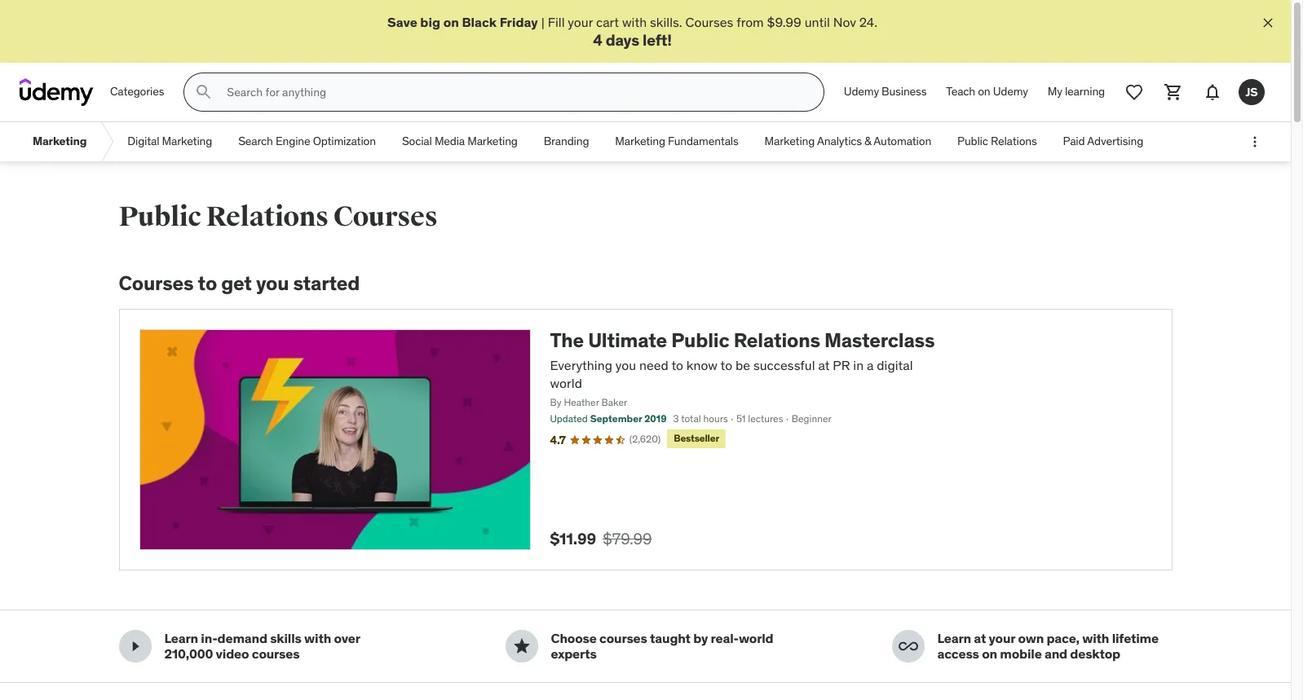 Task type: vqa. For each thing, say whether or not it's contained in the screenshot.
on to the middle
yes



Task type: describe. For each thing, give the bounding box(es) containing it.
4.7
[[550, 433, 566, 448]]

digital marketing link
[[114, 122, 225, 162]]

relations inside "the ultimate public relations masterclass everything you need to know to be successful at pr in a digital world by heather baker"
[[734, 328, 820, 353]]

digital marketing
[[127, 134, 212, 149]]

210,000
[[164, 646, 213, 662]]

digital
[[877, 357, 913, 373]]

branding
[[544, 134, 589, 149]]

pace,
[[1047, 630, 1080, 646]]

courses inside learn in-demand skills with over 210,000 video courses
[[252, 646, 300, 662]]

relations for public relations courses
[[206, 200, 328, 234]]

nov
[[833, 14, 856, 30]]

courses inside 'choose courses taught by real-world experts'
[[599, 630, 647, 646]]

teach
[[946, 84, 975, 99]]

fundamentals
[[668, 134, 739, 149]]

get
[[221, 271, 252, 296]]

beginner
[[792, 413, 832, 425]]

marketing fundamentals
[[615, 134, 739, 149]]

3
[[673, 413, 679, 425]]

lifetime
[[1112, 630, 1159, 646]]

$9.99
[[767, 14, 802, 30]]

learn at your own pace, with lifetime access on mobile and desktop
[[938, 630, 1159, 662]]

the ultimate public relations masterclass everything you need to know to be successful at pr in a digital world by heather baker
[[550, 328, 935, 408]]

udemy image
[[20, 78, 94, 106]]

51 lectures
[[736, 413, 783, 425]]

lectures
[[748, 413, 783, 425]]

updated september 2019
[[550, 413, 667, 425]]

2 horizontal spatial to
[[721, 357, 733, 373]]

fill
[[548, 14, 565, 30]]

public relations link
[[945, 122, 1050, 162]]

bestseller
[[674, 432, 719, 445]]

need
[[639, 357, 669, 373]]

hours
[[703, 413, 728, 425]]

save
[[387, 14, 417, 30]]

in-
[[201, 630, 217, 646]]

51
[[736, 413, 746, 425]]

social media marketing
[[402, 134, 518, 149]]

3 marketing from the left
[[467, 134, 518, 149]]

experts
[[551, 646, 597, 662]]

know
[[687, 357, 718, 373]]

search engine optimization link
[[225, 122, 389, 162]]

medium image for learn
[[125, 637, 145, 656]]

ultimate
[[588, 328, 667, 353]]

teach on udemy link
[[937, 73, 1038, 112]]

2 udemy from the left
[[993, 84, 1028, 99]]

courses inside save big on black friday | fill your cart with skills. courses from $9.99 until nov 24. 4 days left!
[[686, 14, 733, 30]]

js link
[[1232, 73, 1271, 112]]

heather
[[564, 396, 599, 408]]

over
[[334, 630, 360, 646]]

submit search image
[[194, 83, 214, 102]]

friday
[[500, 14, 538, 30]]

save big on black friday | fill your cart with skills. courses from $9.99 until nov 24. 4 days left!
[[387, 14, 878, 50]]

media
[[435, 134, 465, 149]]

masterclass
[[824, 328, 935, 353]]

categories button
[[100, 73, 174, 112]]

2 vertical spatial courses
[[119, 271, 194, 296]]

1 vertical spatial on
[[978, 84, 991, 99]]

taught
[[650, 630, 691, 646]]

$79.99
[[603, 529, 652, 549]]

demand
[[217, 630, 267, 646]]

by
[[693, 630, 708, 646]]

desktop
[[1070, 646, 1121, 662]]

a
[[867, 357, 874, 373]]

1 horizontal spatial to
[[672, 357, 683, 373]]

3 total hours
[[673, 413, 728, 425]]

on inside save big on black friday | fill your cart with skills. courses from $9.99 until nov 24. 4 days left!
[[443, 14, 459, 30]]

advertising
[[1087, 134, 1144, 149]]

until
[[805, 14, 830, 30]]

your inside save big on black friday | fill your cart with skills. courses from $9.99 until nov 24. 4 days left!
[[568, 14, 593, 30]]

marketing analytics & automation link
[[752, 122, 945, 162]]

started
[[293, 271, 360, 296]]

marketing for marketing fundamentals
[[615, 134, 665, 149]]

automation
[[874, 134, 931, 149]]

marketing link
[[20, 122, 100, 162]]

notifications image
[[1203, 83, 1223, 102]]

real-
[[711, 630, 739, 646]]

september
[[590, 413, 642, 425]]

total
[[681, 413, 701, 425]]

paid advertising link
[[1050, 122, 1157, 162]]

skills.
[[650, 14, 682, 30]]

with inside learn in-demand skills with over 210,000 video courses
[[304, 630, 331, 646]]

0 horizontal spatial to
[[198, 271, 217, 296]]

choose courses taught by real-world experts
[[551, 630, 774, 662]]

with inside save big on black friday | fill your cart with skills. courses from $9.99 until nov 24. 4 days left!
[[622, 14, 647, 30]]

video
[[216, 646, 249, 662]]

by
[[550, 396, 562, 408]]



Task type: locate. For each thing, give the bounding box(es) containing it.
2 vertical spatial on
[[982, 646, 997, 662]]

arrow pointing to subcategory menu links image
[[100, 122, 114, 162]]

marketing left analytics at the right
[[765, 134, 815, 149]]

with
[[622, 14, 647, 30], [304, 630, 331, 646], [1082, 630, 1109, 646]]

at left "mobile"
[[974, 630, 986, 646]]

relations for public relations
[[991, 134, 1037, 149]]

the
[[550, 328, 584, 353]]

2 horizontal spatial public
[[958, 134, 988, 149]]

my learning
[[1048, 84, 1105, 99]]

(2,620)
[[630, 433, 661, 445]]

relations down teach on udemy link
[[991, 134, 1037, 149]]

1 horizontal spatial you
[[616, 357, 636, 373]]

marketing left fundamentals
[[615, 134, 665, 149]]

categories
[[110, 84, 164, 99]]

world up the by
[[550, 375, 582, 392]]

social media marketing link
[[389, 122, 531, 162]]

mobile
[[1000, 646, 1042, 662]]

2019
[[644, 413, 667, 425]]

be
[[736, 357, 750, 373]]

0 horizontal spatial relations
[[206, 200, 328, 234]]

marketing left arrow pointing to subcategory menu links image
[[33, 134, 87, 149]]

learn in-demand skills with over 210,000 video courses
[[164, 630, 360, 662]]

|
[[541, 14, 545, 30]]

paid
[[1063, 134, 1085, 149]]

1 vertical spatial courses
[[333, 200, 438, 234]]

public for public relations courses
[[119, 200, 201, 234]]

1 horizontal spatial relations
[[734, 328, 820, 353]]

learn for learn at your own pace, with lifetime access on mobile and desktop
[[938, 630, 971, 646]]

1 vertical spatial at
[[974, 630, 986, 646]]

learning
[[1065, 84, 1105, 99]]

4
[[593, 30, 602, 50]]

you inside "the ultimate public relations masterclass everything you need to know to be successful at pr in a digital world by heather baker"
[[616, 357, 636, 373]]

own
[[1018, 630, 1044, 646]]

medium image
[[125, 637, 145, 656], [512, 637, 531, 656]]

2 learn from the left
[[938, 630, 971, 646]]

1 horizontal spatial courses
[[599, 630, 647, 646]]

0 horizontal spatial with
[[304, 630, 331, 646]]

courses to get you started
[[119, 271, 360, 296]]

at
[[818, 357, 830, 373], [974, 630, 986, 646]]

0 vertical spatial at
[[818, 357, 830, 373]]

2 horizontal spatial relations
[[991, 134, 1037, 149]]

more subcategory menu links image
[[1247, 134, 1263, 150]]

0 horizontal spatial courses
[[119, 271, 194, 296]]

1 horizontal spatial with
[[622, 14, 647, 30]]

2 horizontal spatial with
[[1082, 630, 1109, 646]]

0 horizontal spatial public
[[119, 200, 201, 234]]

shopping cart with 0 items image
[[1164, 83, 1183, 102]]

learn inside learn in-demand skills with over 210,000 video courses
[[164, 630, 198, 646]]

0 vertical spatial your
[[568, 14, 593, 30]]

to left be
[[721, 357, 733, 373]]

2 vertical spatial public
[[671, 328, 730, 353]]

on left "mobile"
[[982, 646, 997, 662]]

search
[[238, 134, 273, 149]]

with left over
[[304, 630, 331, 646]]

0 horizontal spatial at
[[818, 357, 830, 373]]

cart
[[596, 14, 619, 30]]

0 horizontal spatial your
[[568, 14, 593, 30]]

to right need
[[672, 357, 683, 373]]

1 horizontal spatial medium image
[[512, 637, 531, 656]]

medium image for choose
[[512, 637, 531, 656]]

your left own
[[989, 630, 1015, 646]]

0 vertical spatial world
[[550, 375, 582, 392]]

courses
[[686, 14, 733, 30], [333, 200, 438, 234], [119, 271, 194, 296]]

Search for anything text field
[[224, 78, 804, 106]]

at inside 'learn at your own pace, with lifetime access on mobile and desktop'
[[974, 630, 986, 646]]

2 marketing from the left
[[162, 134, 212, 149]]

&
[[865, 134, 871, 149]]

0 vertical spatial you
[[256, 271, 289, 296]]

1 horizontal spatial world
[[739, 630, 774, 646]]

your right fill
[[568, 14, 593, 30]]

world inside 'choose courses taught by real-world experts'
[[739, 630, 774, 646]]

marketing right the media
[[467, 134, 518, 149]]

at left pr
[[818, 357, 830, 373]]

learn left in-
[[164, 630, 198, 646]]

1 horizontal spatial courses
[[333, 200, 438, 234]]

you
[[256, 271, 289, 296], [616, 357, 636, 373]]

with right the pace, at the right of the page
[[1082, 630, 1109, 646]]

2 medium image from the left
[[512, 637, 531, 656]]

wishlist image
[[1125, 83, 1144, 102]]

0 horizontal spatial world
[[550, 375, 582, 392]]

public relations
[[958, 134, 1037, 149]]

with inside 'learn at your own pace, with lifetime access on mobile and desktop'
[[1082, 630, 1109, 646]]

1 vertical spatial world
[[739, 630, 774, 646]]

relations
[[991, 134, 1037, 149], [206, 200, 328, 234], [734, 328, 820, 353]]

1 vertical spatial relations
[[206, 200, 328, 234]]

analytics
[[817, 134, 862, 149]]

0 vertical spatial on
[[443, 14, 459, 30]]

baker
[[602, 396, 627, 408]]

medium image
[[898, 637, 918, 656]]

medium image left experts
[[512, 637, 531, 656]]

updated
[[550, 413, 588, 425]]

days
[[606, 30, 639, 50]]

marketing
[[33, 134, 87, 149], [162, 134, 212, 149], [467, 134, 518, 149], [615, 134, 665, 149], [765, 134, 815, 149]]

choose
[[551, 630, 597, 646]]

my learning link
[[1038, 73, 1115, 112]]

1 learn from the left
[[164, 630, 198, 646]]

on right big
[[443, 14, 459, 30]]

udemy business link
[[834, 73, 937, 112]]

skills
[[270, 630, 302, 646]]

public up know
[[671, 328, 730, 353]]

paid advertising
[[1063, 134, 1144, 149]]

your inside 'learn at your own pace, with lifetime access on mobile and desktop'
[[989, 630, 1015, 646]]

learn
[[164, 630, 198, 646], [938, 630, 971, 646]]

0 horizontal spatial courses
[[252, 646, 300, 662]]

and
[[1045, 646, 1068, 662]]

successful
[[754, 357, 815, 373]]

on inside 'learn at your own pace, with lifetime access on mobile and desktop'
[[982, 646, 997, 662]]

0 horizontal spatial learn
[[164, 630, 198, 646]]

2 vertical spatial relations
[[734, 328, 820, 353]]

relations up successful
[[734, 328, 820, 353]]

you right get
[[256, 271, 289, 296]]

1 medium image from the left
[[125, 637, 145, 656]]

1 udemy from the left
[[844, 84, 879, 99]]

branding link
[[531, 122, 602, 162]]

relations inside public relations link
[[991, 134, 1037, 149]]

to
[[198, 271, 217, 296], [672, 357, 683, 373], [721, 357, 733, 373]]

medium image left 210,000
[[125, 637, 145, 656]]

engine
[[276, 134, 310, 149]]

public
[[958, 134, 988, 149], [119, 200, 201, 234], [671, 328, 730, 353]]

udemy left business
[[844, 84, 879, 99]]

js
[[1246, 85, 1258, 99]]

marketing for marketing
[[33, 134, 87, 149]]

24.
[[859, 14, 878, 30]]

1 vertical spatial your
[[989, 630, 1015, 646]]

1 horizontal spatial udemy
[[993, 84, 1028, 99]]

1 horizontal spatial at
[[974, 630, 986, 646]]

public relations courses
[[119, 200, 438, 234]]

1 horizontal spatial learn
[[938, 630, 971, 646]]

optimization
[[313, 134, 376, 149]]

udemy left the my
[[993, 84, 1028, 99]]

marketing fundamentals link
[[602, 122, 752, 162]]

from
[[737, 14, 764, 30]]

learn right medium icon
[[938, 630, 971, 646]]

you down ultimate
[[616, 357, 636, 373]]

social
[[402, 134, 432, 149]]

access
[[938, 646, 979, 662]]

with up days
[[622, 14, 647, 30]]

learn inside 'learn at your own pace, with lifetime access on mobile and desktop'
[[938, 630, 971, 646]]

in
[[853, 357, 864, 373]]

0 vertical spatial courses
[[686, 14, 733, 30]]

learn for learn in-demand skills with over 210,000 video courses
[[164, 630, 198, 646]]

1 marketing from the left
[[33, 134, 87, 149]]

public inside "the ultimate public relations masterclass everything you need to know to be successful at pr in a digital world by heather baker"
[[671, 328, 730, 353]]

1 horizontal spatial public
[[671, 328, 730, 353]]

0 vertical spatial relations
[[991, 134, 1037, 149]]

public down teach on udemy link
[[958, 134, 988, 149]]

4 marketing from the left
[[615, 134, 665, 149]]

2 horizontal spatial courses
[[686, 14, 733, 30]]

black
[[462, 14, 497, 30]]

world
[[550, 375, 582, 392], [739, 630, 774, 646]]

udemy business
[[844, 84, 927, 99]]

search engine optimization
[[238, 134, 376, 149]]

digital
[[127, 134, 159, 149]]

courses left taught
[[599, 630, 647, 646]]

marketing analytics & automation
[[765, 134, 931, 149]]

0 horizontal spatial medium image
[[125, 637, 145, 656]]

0 horizontal spatial udemy
[[844, 84, 879, 99]]

0 vertical spatial public
[[958, 134, 988, 149]]

business
[[882, 84, 927, 99]]

on right teach
[[978, 84, 991, 99]]

marketing for marketing analytics & automation
[[765, 134, 815, 149]]

marketing right digital
[[162, 134, 212, 149]]

left!
[[643, 30, 672, 50]]

world inside "the ultimate public relations masterclass everything you need to know to be successful at pr in a digital world by heather baker"
[[550, 375, 582, 392]]

1 vertical spatial you
[[616, 357, 636, 373]]

at inside "the ultimate public relations masterclass everything you need to know to be successful at pr in a digital world by heather baker"
[[818, 357, 830, 373]]

on
[[443, 14, 459, 30], [978, 84, 991, 99], [982, 646, 997, 662]]

relations up 'courses to get you started'
[[206, 200, 328, 234]]

everything
[[550, 357, 612, 373]]

world right by
[[739, 630, 774, 646]]

to left get
[[198, 271, 217, 296]]

courses right video in the left bottom of the page
[[252, 646, 300, 662]]

public down digital marketing link
[[119, 200, 201, 234]]

udemy
[[844, 84, 879, 99], [993, 84, 1028, 99]]

0 horizontal spatial you
[[256, 271, 289, 296]]

1 horizontal spatial your
[[989, 630, 1015, 646]]

big
[[420, 14, 440, 30]]

pr
[[833, 357, 850, 373]]

close image
[[1260, 15, 1276, 31]]

$11.99
[[550, 529, 596, 549]]

5 marketing from the left
[[765, 134, 815, 149]]

1 vertical spatial public
[[119, 200, 201, 234]]

your
[[568, 14, 593, 30], [989, 630, 1015, 646]]

$11.99 $79.99
[[550, 529, 652, 549]]

public for public relations
[[958, 134, 988, 149]]



